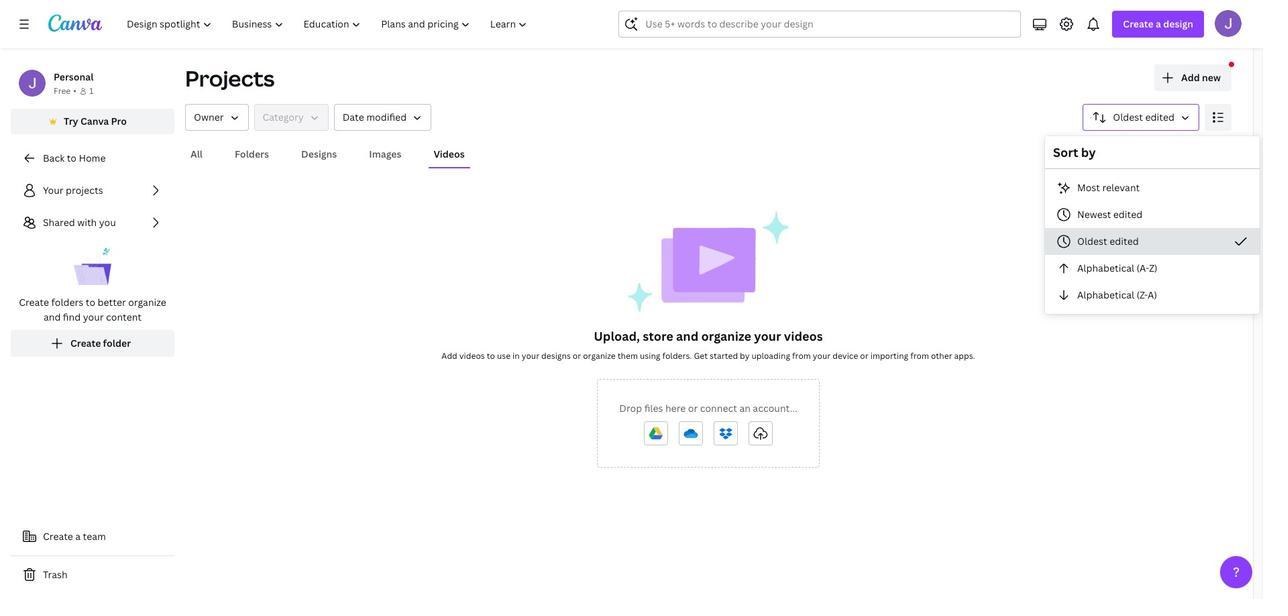 Task type: vqa. For each thing, say whether or not it's contained in the screenshot.
TRY
yes



Task type: describe. For each thing, give the bounding box(es) containing it.
a for design
[[1156, 17, 1161, 30]]

1 horizontal spatial or
[[688, 402, 698, 415]]

projects
[[185, 64, 275, 93]]

your up uploading
[[754, 328, 781, 344]]

Sort by button
[[1083, 104, 1200, 131]]

1
[[89, 85, 93, 97]]

back
[[43, 152, 65, 164]]

folder
[[103, 337, 131, 350]]

shared with you
[[43, 216, 116, 229]]

0 vertical spatial to
[[67, 152, 76, 164]]

using
[[640, 350, 660, 362]]

oldest edited option
[[1045, 228, 1260, 255]]

try canva pro
[[64, 115, 127, 127]]

alphabetical (z-a) option
[[1045, 282, 1260, 309]]

create folder
[[70, 337, 131, 350]]

you
[[99, 216, 116, 229]]

free
[[54, 85, 71, 97]]

2 vertical spatial organize
[[583, 350, 616, 362]]

your projects
[[43, 184, 103, 197]]

designs
[[301, 148, 337, 160]]

uploading
[[752, 350, 790, 362]]

most relevant
[[1077, 181, 1140, 194]]

add inside dropdown button
[[1181, 71, 1200, 84]]

get
[[694, 350, 708, 362]]

alphabetical for alphabetical (z-a)
[[1077, 288, 1134, 301]]

create for create a team
[[43, 530, 73, 543]]

canva
[[80, 115, 109, 127]]

in
[[513, 350, 520, 362]]

designs
[[541, 350, 571, 362]]

add new
[[1181, 71, 1221, 84]]

a for team
[[75, 530, 81, 543]]

your
[[43, 184, 64, 197]]

Search search field
[[646, 11, 994, 37]]

design
[[1163, 17, 1193, 30]]

videos
[[434, 148, 465, 160]]

create a team button
[[11, 523, 174, 550]]

device
[[833, 350, 858, 362]]

create folder button
[[11, 330, 174, 357]]

Date modified button
[[334, 104, 431, 131]]

2 horizontal spatial or
[[860, 350, 869, 362]]

date
[[343, 111, 364, 123]]

oldest edited button
[[1045, 228, 1260, 255]]

images button
[[364, 142, 407, 167]]

newest
[[1077, 208, 1111, 221]]

most relevant button
[[1045, 174, 1260, 201]]

alphabetical (z-a)
[[1077, 288, 1157, 301]]

z)
[[1149, 262, 1158, 274]]

projects
[[66, 184, 103, 197]]

Category button
[[254, 104, 329, 131]]

apps.
[[954, 350, 975, 362]]

find
[[63, 311, 81, 323]]

create for create a design
[[1123, 17, 1154, 30]]

all button
[[185, 142, 208, 167]]

Owner button
[[185, 104, 249, 131]]

pro
[[111, 115, 127, 127]]

free •
[[54, 85, 76, 97]]

list containing your projects
[[11, 177, 174, 357]]

folders
[[235, 148, 269, 160]]

shared
[[43, 216, 75, 229]]

oldest inside the sort by 'button'
[[1113, 111, 1143, 123]]

oldest edited inside the sort by 'button'
[[1113, 111, 1175, 123]]

better
[[98, 296, 126, 309]]

most
[[1077, 181, 1100, 194]]

0 vertical spatial videos
[[784, 328, 823, 344]]

create a design
[[1123, 17, 1193, 30]]

newest edited button
[[1045, 201, 1260, 228]]

videos button
[[428, 142, 470, 167]]

connect
[[700, 402, 737, 415]]

back to home link
[[11, 145, 174, 172]]

create a team
[[43, 530, 106, 543]]

by inside upload, store and organize your videos add videos to use in your designs or organize them using folders. get started by uploading from your device or importing from other apps.
[[740, 350, 750, 362]]

them
[[618, 350, 638, 362]]

create for create folder
[[70, 337, 101, 350]]

(a-
[[1137, 262, 1149, 274]]

importing
[[871, 350, 909, 362]]

started
[[710, 350, 738, 362]]

here
[[665, 402, 686, 415]]

and inside upload, store and organize your videos add videos to use in your designs or organize them using folders. get started by uploading from your device or importing from other apps.
[[676, 328, 699, 344]]

an
[[740, 402, 751, 415]]

images
[[369, 148, 402, 160]]

other
[[931, 350, 952, 362]]

and inside create folders to better organize and find your content
[[44, 311, 61, 323]]

upload,
[[594, 328, 640, 344]]

content
[[106, 311, 142, 323]]



Task type: locate. For each thing, give the bounding box(es) containing it.
1 horizontal spatial a
[[1156, 17, 1161, 30]]

create left team
[[43, 530, 73, 543]]

account...
[[753, 402, 797, 415]]

create a design button
[[1113, 11, 1204, 38]]

to inside create folders to better organize and find your content
[[86, 296, 95, 309]]

to
[[67, 152, 76, 164], [86, 296, 95, 309], [487, 350, 495, 362]]

0 vertical spatial and
[[44, 311, 61, 323]]

0 horizontal spatial organize
[[128, 296, 166, 309]]

most relevant option
[[1045, 174, 1260, 201]]

1 alphabetical from the top
[[1077, 262, 1134, 274]]

personal
[[54, 70, 94, 83]]

None search field
[[619, 11, 1021, 38]]

videos up uploading
[[784, 328, 823, 344]]

all
[[191, 148, 203, 160]]

new
[[1202, 71, 1221, 84]]

1 vertical spatial a
[[75, 530, 81, 543]]

or right device
[[860, 350, 869, 362]]

to left better
[[86, 296, 95, 309]]

0 vertical spatial by
[[1081, 144, 1096, 160]]

edited down relevant
[[1114, 208, 1143, 221]]

try
[[64, 115, 78, 127]]

category
[[263, 111, 304, 123]]

sort by list box
[[1045, 174, 1260, 309]]

0 vertical spatial oldest edited
[[1113, 111, 1175, 123]]

1 horizontal spatial add
[[1181, 71, 1200, 84]]

alphabetical (z-a) button
[[1045, 282, 1260, 309]]

alphabetical (a-z) option
[[1045, 255, 1260, 282]]

back to home
[[43, 152, 106, 164]]

2 alphabetical from the top
[[1077, 288, 1134, 301]]

add left use
[[442, 350, 457, 362]]

1 horizontal spatial from
[[910, 350, 929, 362]]

your right in
[[522, 350, 539, 362]]

a inside create a design "dropdown button"
[[1156, 17, 1161, 30]]

owner
[[194, 111, 224, 123]]

2 from from the left
[[910, 350, 929, 362]]

oldest inside button
[[1077, 235, 1107, 248]]

try canva pro button
[[11, 109, 174, 134]]

your left device
[[813, 350, 831, 362]]

newest edited
[[1077, 208, 1143, 221]]

or right the here
[[688, 402, 698, 415]]

alphabetical up alphabetical (z-a)
[[1077, 262, 1134, 274]]

oldest edited inside button
[[1077, 235, 1139, 248]]

1 horizontal spatial to
[[86, 296, 95, 309]]

add inside upload, store and organize your videos add videos to use in your designs or organize them using folders. get started by uploading from your device or importing from other apps.
[[442, 350, 457, 362]]

alphabetical for alphabetical (a-z)
[[1077, 262, 1134, 274]]

oldest
[[1113, 111, 1143, 123], [1077, 235, 1107, 248]]

a left the "design"
[[1156, 17, 1161, 30]]

a
[[1156, 17, 1161, 30], [75, 530, 81, 543]]

edited for oldest edited option
[[1110, 235, 1139, 248]]

create for create folders to better organize and find your content
[[19, 296, 49, 309]]

1 vertical spatial add
[[442, 350, 457, 362]]

create inside create folders to better organize and find your content
[[19, 296, 49, 309]]

your inside create folders to better organize and find your content
[[83, 311, 104, 323]]

0 vertical spatial alphabetical
[[1077, 262, 1134, 274]]

edited inside the sort by 'button'
[[1146, 111, 1175, 123]]

relevant
[[1103, 181, 1140, 194]]

0 horizontal spatial and
[[44, 311, 61, 323]]

newest edited option
[[1045, 201, 1260, 228]]

or right designs
[[573, 350, 581, 362]]

1 vertical spatial alphabetical
[[1077, 288, 1134, 301]]

your right find
[[83, 311, 104, 323]]

a left team
[[75, 530, 81, 543]]

create down find
[[70, 337, 101, 350]]

1 vertical spatial organize
[[701, 328, 751, 344]]

create left the folders
[[19, 296, 49, 309]]

and
[[44, 311, 61, 323], [676, 328, 699, 344]]

trash link
[[11, 562, 174, 588]]

to inside upload, store and organize your videos add videos to use in your designs or organize them using folders. get started by uploading from your device or importing from other apps.
[[487, 350, 495, 362]]

1 vertical spatial oldest edited
[[1077, 235, 1139, 248]]

folders button
[[229, 142, 274, 167]]

your projects link
[[11, 177, 174, 204]]

a)
[[1148, 288, 1157, 301]]

edited inside option
[[1110, 235, 1139, 248]]

files
[[644, 402, 663, 415]]

alphabetical
[[1077, 262, 1134, 274], [1077, 288, 1134, 301]]

1 vertical spatial edited
[[1114, 208, 1143, 221]]

0 vertical spatial oldest
[[1113, 111, 1143, 123]]

use
[[497, 350, 511, 362]]

top level navigation element
[[118, 11, 539, 38]]

0 horizontal spatial a
[[75, 530, 81, 543]]

add new button
[[1155, 64, 1232, 91]]

from right uploading
[[792, 350, 811, 362]]

•
[[73, 85, 76, 97]]

organize inside create folders to better organize and find your content
[[128, 296, 166, 309]]

with
[[77, 216, 97, 229]]

oldest edited down the add new dropdown button
[[1113, 111, 1175, 123]]

date modified
[[343, 111, 407, 123]]

2 horizontal spatial organize
[[701, 328, 751, 344]]

organize down upload,
[[583, 350, 616, 362]]

and up the folders. at the bottom right of the page
[[676, 328, 699, 344]]

create
[[1123, 17, 1154, 30], [19, 296, 49, 309], [70, 337, 101, 350], [43, 530, 73, 543]]

add
[[1181, 71, 1200, 84], [442, 350, 457, 362]]

2 vertical spatial to
[[487, 350, 495, 362]]

sort by
[[1053, 144, 1096, 160]]

alphabetical (a-z)
[[1077, 262, 1158, 274]]

1 horizontal spatial oldest
[[1113, 111, 1143, 123]]

0 horizontal spatial by
[[740, 350, 750, 362]]

1 horizontal spatial organize
[[583, 350, 616, 362]]

trash
[[43, 568, 68, 581]]

1 vertical spatial and
[[676, 328, 699, 344]]

drop files here or connect an account...
[[619, 402, 797, 415]]

upload, store and organize your videos add videos to use in your designs or organize them using folders. get started by uploading from your device or importing from other apps.
[[442, 328, 975, 362]]

alphabetical (a-z) button
[[1045, 255, 1260, 282]]

1 horizontal spatial videos
[[784, 328, 823, 344]]

modified
[[366, 111, 407, 123]]

0 vertical spatial a
[[1156, 17, 1161, 30]]

edited for newest edited option
[[1114, 208, 1143, 221]]

and left find
[[44, 311, 61, 323]]

or
[[573, 350, 581, 362], [860, 350, 869, 362], [688, 402, 698, 415]]

a inside 'create a team' button
[[75, 530, 81, 543]]

folders.
[[662, 350, 692, 362]]

create folders to better organize and find your content
[[19, 296, 166, 323]]

2 vertical spatial edited
[[1110, 235, 1139, 248]]

edited up the alphabetical (a-z)
[[1110, 235, 1139, 248]]

from
[[792, 350, 811, 362], [910, 350, 929, 362]]

folders
[[51, 296, 83, 309]]

to right the back
[[67, 152, 76, 164]]

to left use
[[487, 350, 495, 362]]

edited
[[1146, 111, 1175, 123], [1114, 208, 1143, 221], [1110, 235, 1139, 248]]

organize up started
[[701, 328, 751, 344]]

1 vertical spatial by
[[740, 350, 750, 362]]

1 horizontal spatial and
[[676, 328, 699, 344]]

0 vertical spatial add
[[1181, 71, 1200, 84]]

1 horizontal spatial by
[[1081, 144, 1096, 160]]

0 horizontal spatial videos
[[459, 350, 485, 362]]

oldest edited
[[1113, 111, 1175, 123], [1077, 235, 1139, 248]]

0 horizontal spatial add
[[442, 350, 457, 362]]

edited down the add new dropdown button
[[1146, 111, 1175, 123]]

create left the "design"
[[1123, 17, 1154, 30]]

shared with you link
[[11, 209, 174, 236]]

from left other
[[910, 350, 929, 362]]

organize up 'content'
[[128, 296, 166, 309]]

team
[[83, 530, 106, 543]]

add left new
[[1181, 71, 1200, 84]]

home
[[79, 152, 106, 164]]

0 vertical spatial edited
[[1146, 111, 1175, 123]]

1 vertical spatial videos
[[459, 350, 485, 362]]

2 horizontal spatial to
[[487, 350, 495, 362]]

1 vertical spatial to
[[86, 296, 95, 309]]

0 horizontal spatial from
[[792, 350, 811, 362]]

store
[[643, 328, 673, 344]]

0 horizontal spatial to
[[67, 152, 76, 164]]

drop
[[619, 402, 642, 415]]

0 horizontal spatial or
[[573, 350, 581, 362]]

by
[[1081, 144, 1096, 160], [740, 350, 750, 362]]

oldest edited down the newest edited
[[1077, 235, 1139, 248]]

1 from from the left
[[792, 350, 811, 362]]

jacob simon image
[[1215, 10, 1242, 37]]

create inside "dropdown button"
[[1123, 17, 1154, 30]]

1 vertical spatial oldest
[[1077, 235, 1107, 248]]

(z-
[[1137, 288, 1148, 301]]

videos left use
[[459, 350, 485, 362]]

0 vertical spatial organize
[[128, 296, 166, 309]]

by right sort
[[1081, 144, 1096, 160]]

sort
[[1053, 144, 1078, 160]]

organize
[[128, 296, 166, 309], [701, 328, 751, 344], [583, 350, 616, 362]]

by right started
[[740, 350, 750, 362]]

0 horizontal spatial oldest
[[1077, 235, 1107, 248]]

list
[[11, 177, 174, 357]]

edited inside option
[[1114, 208, 1143, 221]]

alphabetical down the alphabetical (a-z)
[[1077, 288, 1134, 301]]

designs button
[[296, 142, 342, 167]]



